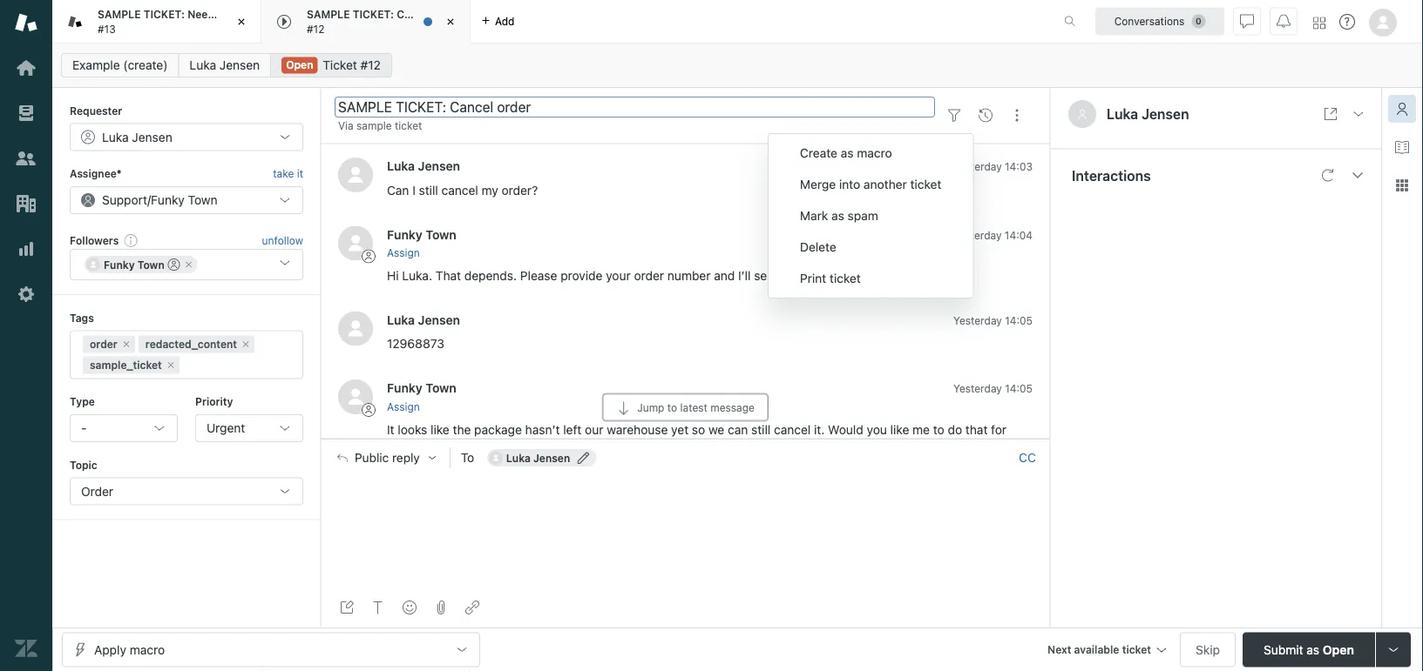 Task type: vqa. For each thing, say whether or not it's contained in the screenshot.
'Moore' within the conversationLabel log
no



Task type: describe. For each thing, give the bounding box(es) containing it.
via sample ticket
[[338, 120, 422, 132]]

merge
[[800, 177, 836, 192]]

sample ticket: need less items than ordered #13
[[98, 8, 338, 35]]

jump to latest message
[[637, 402, 755, 414]]

3 avatar image from the top
[[338, 311, 373, 346]]

yet
[[671, 422, 689, 437]]

#12 inside sample ticket: cancel order #12
[[307, 23, 325, 35]]

1 avatar image from the top
[[338, 157, 373, 192]]

funky town link for luka.
[[387, 227, 457, 241]]

#12 inside secondary element
[[360, 58, 381, 72]]

urgent button
[[195, 415, 303, 443]]

conversations
[[1114, 15, 1185, 27]]

you
[[867, 422, 887, 437]]

ticket inside menu item
[[830, 271, 861, 286]]

jensen inside requester element
[[132, 130, 172, 144]]

that
[[966, 422, 988, 437]]

jump
[[637, 402, 664, 414]]

luka inside secondary element
[[190, 58, 216, 72]]

assign button for luka.
[[387, 245, 420, 261]]

create
[[800, 146, 838, 160]]

submit as open
[[1264, 643, 1354, 658]]

next
[[1048, 645, 1072, 657]]

Subject field
[[335, 97, 935, 118]]

do.
[[838, 268, 856, 283]]

close image
[[442, 13, 459, 31]]

delete
[[800, 240, 837, 254]]

zendesk support image
[[15, 11, 37, 34]]

ticket
[[323, 58, 357, 72]]

urgent
[[207, 421, 245, 436]]

funky town assign for luka.
[[387, 227, 457, 259]]

submit
[[1264, 643, 1304, 658]]

can inside it looks like the package hasn't left our warehouse yet so we can still cancel it. would you like me to do that for you?
[[728, 422, 748, 437]]

displays possible ticket submission types image
[[1387, 644, 1401, 658]]

14:04
[[1005, 229, 1033, 241]]

1 like from the left
[[431, 422, 450, 437]]

main element
[[0, 0, 52, 672]]

admin image
[[15, 283, 37, 306]]

type
[[70, 396, 95, 408]]

hi luka. that depends. please provide your order number and i'll see what i can do.
[[387, 268, 856, 283]]

unfollow button
[[262, 233, 303, 248]]

hasn't
[[525, 422, 560, 437]]

ticket inside popup button
[[1122, 645, 1151, 657]]

notifications image
[[1277, 14, 1291, 28]]

yesterday right additional actions icon
[[954, 314, 1002, 327]]

luka jensen down hasn't
[[506, 452, 570, 464]]

ordered
[[297, 8, 338, 21]]

merge into another ticket
[[800, 177, 942, 192]]

views image
[[15, 102, 37, 125]]

luka up interactions
[[1107, 106, 1138, 122]]

latest
[[680, 402, 708, 414]]

1 horizontal spatial open
[[1323, 643, 1354, 658]]

assignee*
[[70, 168, 122, 180]]

and
[[714, 268, 735, 283]]

it
[[297, 168, 303, 180]]

sample for #13
[[98, 8, 141, 21]]

(create)
[[123, 58, 168, 72]]

ticket inside menu item
[[910, 177, 942, 192]]

Public reply composer text field
[[329, 477, 1042, 513]]

please
[[520, 268, 557, 283]]

sample_ticket
[[90, 360, 162, 372]]

topic
[[70, 459, 97, 472]]

draft mode image
[[340, 601, 354, 615]]

create as macro
[[800, 146, 892, 160]]

yesterday 14:03
[[953, 160, 1033, 172]]

1 vertical spatial macro
[[130, 643, 165, 658]]

funky inside assignee* element
[[151, 193, 185, 207]]

me
[[913, 422, 930, 437]]

luka jensen up 12968873
[[387, 313, 460, 327]]

create as macro menu item
[[769, 138, 973, 169]]

i'll
[[738, 268, 751, 283]]

funky town option
[[85, 256, 198, 274]]

what
[[777, 268, 805, 283]]

-
[[81, 421, 87, 436]]

conversations button
[[1096, 7, 1225, 35]]

funky town link for looks
[[387, 381, 457, 395]]

as for create
[[841, 146, 854, 160]]

can
[[387, 183, 409, 197]]

skip button
[[1180, 633, 1236, 668]]

4 avatar image from the top
[[338, 380, 373, 415]]

we
[[709, 422, 725, 437]]

support / funky town
[[102, 193, 218, 207]]

skip
[[1196, 643, 1220, 658]]

town inside assignee* element
[[188, 193, 218, 207]]

14:05 for 12968873
[[1005, 314, 1033, 327]]

print ticket
[[800, 271, 861, 286]]

apply macro
[[94, 643, 165, 658]]

town up that
[[426, 227, 457, 241]]

add
[[495, 15, 515, 27]]

public reply
[[355, 451, 420, 465]]

package
[[474, 422, 522, 437]]

funky inside option
[[104, 259, 135, 271]]

hi
[[387, 268, 399, 283]]

depends.
[[464, 268, 517, 283]]

funkytownclown1@gmail.com image
[[86, 258, 100, 272]]

assign for luka.
[[387, 247, 420, 259]]

my
[[482, 183, 498, 197]]

insert emojis image
[[403, 601, 417, 615]]

filter image
[[947, 109, 961, 123]]

assignee* element
[[70, 186, 303, 214]]

followers element
[[70, 249, 303, 281]]

luka.
[[402, 268, 432, 283]]

luka right luka.jensen@example.com icon
[[506, 452, 531, 464]]

tags
[[70, 312, 94, 324]]

sample ticket: cancel order #12
[[307, 8, 462, 35]]

to inside button
[[667, 402, 677, 414]]

to
[[461, 451, 474, 465]]

as for mark
[[832, 209, 844, 223]]

2 vertical spatial order
[[90, 339, 118, 351]]

funky town
[[104, 259, 164, 271]]

get started image
[[15, 57, 37, 79]]

1 horizontal spatial remove image
[[184, 260, 194, 270]]

public reply button
[[322, 440, 450, 477]]

less
[[217, 8, 238, 21]]

ticket: for cancel
[[353, 8, 394, 21]]

it
[[387, 422, 394, 437]]

0 vertical spatial i
[[412, 183, 416, 197]]

still inside it looks like the package hasn't left our warehouse yet so we can still cancel it. would you like me to do that for you?
[[751, 422, 771, 437]]

zendesk image
[[15, 638, 37, 661]]

sample for #12
[[307, 8, 350, 21]]

you?
[[387, 438, 413, 452]]

jensen up can i still cancel my order?
[[418, 159, 460, 173]]

- button
[[70, 415, 178, 443]]

luka jensen up the can
[[387, 159, 460, 173]]

take
[[273, 168, 294, 180]]

jensen down hasn't
[[533, 452, 570, 464]]

followers
[[70, 234, 119, 246]]

public
[[355, 451, 389, 465]]

yesterday 14:05 for 12968873
[[954, 314, 1033, 327]]

print ticket menu item
[[769, 263, 973, 295]]

spam
[[848, 209, 878, 223]]

apps image
[[1395, 179, 1409, 193]]

provide
[[561, 268, 603, 283]]

priority
[[195, 396, 233, 408]]

it looks like the package hasn't left our warehouse yet so we can still cancel it. would you like me to do that for you?
[[387, 422, 1010, 452]]

luka inside requester element
[[102, 130, 129, 144]]

next available ticket
[[1048, 645, 1151, 657]]

order?
[[502, 183, 538, 197]]

tab containing sample ticket: cancel order
[[261, 0, 471, 44]]

open image
[[1352, 107, 1366, 121]]

example (create)
[[72, 58, 168, 72]]

tabs tab list
[[52, 0, 1046, 44]]

requester element
[[70, 123, 303, 151]]

conversationlabel log
[[321, 143, 1050, 467]]

/
[[147, 193, 151, 207]]



Task type: locate. For each thing, give the bounding box(es) containing it.
yesterday 14:05 for it looks like the package hasn't left our warehouse yet so we can still cancel it. would you like me to do that for you?
[[954, 383, 1033, 395]]

remove image up 'sample_ticket'
[[121, 340, 131, 350]]

user image
[[1077, 109, 1088, 119], [1079, 110, 1086, 119]]

i right what
[[808, 268, 811, 283]]

0 vertical spatial funky town link
[[387, 227, 457, 241]]

add button
[[471, 0, 525, 43]]

can right we
[[728, 422, 748, 437]]

2 14:05 from the top
[[1005, 383, 1033, 395]]

see
[[754, 268, 774, 283]]

1 yesterday 14:05 text field from the top
[[954, 314, 1033, 327]]

than
[[272, 8, 295, 21]]

funky right 'funkytownclown1@gmail.com' image
[[104, 259, 135, 271]]

add link (cmd k) image
[[465, 601, 479, 615]]

left
[[563, 422, 582, 437]]

order right your
[[634, 268, 664, 283]]

1 horizontal spatial like
[[890, 422, 909, 437]]

0 vertical spatial assign button
[[387, 245, 420, 261]]

still
[[419, 183, 438, 197], [751, 422, 771, 437]]

1 tab from the left
[[52, 0, 338, 44]]

sample inside sample ticket: need less items than ordered #13
[[98, 8, 141, 21]]

events image
[[979, 109, 993, 123]]

cancel left my
[[441, 183, 478, 197]]

luka jensen down requester
[[102, 130, 172, 144]]

remove image
[[121, 340, 131, 350], [241, 340, 251, 350]]

jensen down close icon
[[220, 58, 260, 72]]

luka jensen link up 12968873
[[387, 313, 460, 327]]

2 sample from the left
[[307, 8, 350, 21]]

luka up the can
[[387, 159, 415, 173]]

yesterday left '14:03'
[[953, 160, 1002, 172]]

cc
[[1019, 451, 1036, 465]]

1 vertical spatial can
[[728, 422, 748, 437]]

0 vertical spatial #12
[[307, 23, 325, 35]]

merge into another ticket menu item
[[769, 169, 973, 200]]

1 14:05 from the top
[[1005, 314, 1033, 327]]

get help image
[[1340, 14, 1355, 30]]

print
[[800, 271, 826, 286]]

warehouse
[[607, 422, 668, 437]]

reporting image
[[15, 238, 37, 261]]

requester
[[70, 105, 122, 117]]

remove image right user is an agent icon
[[184, 260, 194, 270]]

1 assign button from the top
[[387, 245, 420, 261]]

looks
[[398, 422, 427, 437]]

1 vertical spatial to
[[933, 422, 945, 437]]

0 vertical spatial remove image
[[184, 260, 194, 270]]

14:05 for it looks like the package hasn't left our warehouse yet so we can still cancel it. would you like me to do that for you?
[[1005, 383, 1033, 395]]

0 vertical spatial order
[[435, 8, 462, 21]]

1 vertical spatial funky town assign
[[387, 381, 457, 413]]

1 ticket: from the left
[[144, 8, 185, 21]]

edit user image
[[577, 452, 589, 464]]

order
[[435, 8, 462, 21], [634, 268, 664, 283], [90, 339, 118, 351]]

1 vertical spatial as
[[832, 209, 844, 223]]

open inside secondary element
[[286, 59, 313, 71]]

yesterday up that
[[954, 383, 1002, 395]]

1 horizontal spatial sample
[[307, 8, 350, 21]]

knowledge image
[[1395, 140, 1409, 154]]

0 horizontal spatial can
[[728, 422, 748, 437]]

assign up the hi
[[387, 247, 420, 259]]

cancel
[[441, 183, 478, 197], [774, 422, 811, 437]]

would
[[828, 422, 864, 437]]

0 vertical spatial as
[[841, 146, 854, 160]]

jensen up /
[[132, 130, 172, 144]]

0 vertical spatial funky town assign
[[387, 227, 457, 259]]

view more details image
[[1324, 107, 1338, 121]]

remove image for order
[[121, 340, 131, 350]]

luka jensen inside secondary element
[[190, 58, 260, 72]]

message
[[711, 402, 755, 414]]

delete menu item
[[769, 232, 973, 263]]

town right /
[[188, 193, 218, 207]]

Yesterday 14:03 text field
[[953, 160, 1033, 172]]

unfollow
[[262, 234, 303, 247]]

ticket: inside sample ticket: need less items than ordered #13
[[144, 8, 185, 21]]

0 horizontal spatial remove image
[[121, 340, 131, 350]]

another
[[864, 177, 907, 192]]

yesterday 14:05 right additional actions icon
[[954, 314, 1033, 327]]

2 assign button from the top
[[387, 399, 420, 415]]

0 vertical spatial still
[[419, 183, 438, 197]]

2 vertical spatial as
[[1307, 643, 1320, 658]]

items
[[241, 8, 269, 21]]

1 vertical spatial cancel
[[774, 422, 811, 437]]

1 vertical spatial open
[[1323, 643, 1354, 658]]

1 horizontal spatial order
[[435, 8, 462, 21]]

funky right support
[[151, 193, 185, 207]]

luka jensen link inside secondary element
[[178, 53, 271, 78]]

luka jensen down sample ticket: need less items than ordered #13
[[190, 58, 260, 72]]

0 horizontal spatial order
[[90, 339, 118, 351]]

#13
[[98, 23, 116, 35]]

luka down sample ticket: need less items than ordered #13
[[190, 58, 216, 72]]

example (create) button
[[61, 53, 179, 78]]

0 vertical spatial yesterday 14:05 text field
[[954, 314, 1033, 327]]

customer context image
[[1395, 102, 1409, 116]]

like left the
[[431, 422, 450, 437]]

zendesk products image
[[1313, 17, 1326, 29]]

0 vertical spatial assign
[[387, 247, 420, 259]]

0 vertical spatial yesterday 14:05
[[954, 314, 1033, 327]]

1 vertical spatial order
[[634, 268, 664, 283]]

1 assign from the top
[[387, 247, 420, 259]]

customers image
[[15, 147, 37, 170]]

Yesterday 14:04 text field
[[953, 229, 1033, 241]]

yesterday 14:05 text field right additional actions icon
[[954, 314, 1033, 327]]

ticket right print
[[830, 271, 861, 286]]

to right jump
[[667, 402, 677, 414]]

0 horizontal spatial #12
[[307, 23, 325, 35]]

yesterday 14:05 text field up for
[[954, 383, 1033, 395]]

so
[[692, 422, 705, 437]]

jump to latest message button
[[602, 394, 769, 422]]

the
[[453, 422, 471, 437]]

luka jensen up interactions
[[1107, 106, 1189, 122]]

assign button for looks
[[387, 399, 420, 415]]

secondary element
[[52, 48, 1423, 83]]

14:05 up for
[[1005, 383, 1033, 395]]

mark
[[800, 209, 828, 223]]

0 vertical spatial macro
[[857, 146, 892, 160]]

take it
[[273, 168, 303, 180]]

luka jensen inside requester element
[[102, 130, 172, 144]]

add attachment image
[[434, 601, 448, 615]]

funky town link
[[387, 227, 457, 241], [387, 381, 457, 395]]

still down message
[[751, 422, 771, 437]]

as right 'create' at top right
[[841, 146, 854, 160]]

2 yesterday 14:05 from the top
[[954, 383, 1033, 395]]

ticket #12
[[323, 58, 381, 72]]

1 vertical spatial still
[[751, 422, 771, 437]]

2 like from the left
[[890, 422, 909, 437]]

macro up merge into another ticket
[[857, 146, 892, 160]]

ticket: inside sample ticket: cancel order #12
[[353, 8, 394, 21]]

2 vertical spatial luka jensen link
[[387, 313, 460, 327]]

menu
[[768, 133, 974, 299]]

1 vertical spatial funky town link
[[387, 381, 457, 395]]

ticket right 'another'
[[910, 177, 942, 192]]

funky up looks at left bottom
[[387, 381, 423, 395]]

1 horizontal spatial macro
[[857, 146, 892, 160]]

as for submit
[[1307, 643, 1320, 658]]

topic element
[[70, 478, 303, 506]]

0 horizontal spatial i
[[412, 183, 416, 197]]

example
[[72, 58, 120, 72]]

jensen inside secondary element
[[220, 58, 260, 72]]

2 funky town link from the top
[[387, 381, 457, 395]]

ticket right sample
[[395, 120, 422, 132]]

can left do.
[[814, 268, 835, 283]]

open left ticket
[[286, 59, 313, 71]]

assign for looks
[[387, 401, 420, 413]]

mark as spam
[[800, 209, 878, 223]]

town
[[188, 193, 218, 207], [426, 227, 457, 241], [138, 259, 164, 271], [426, 381, 457, 395]]

1 vertical spatial yesterday 14:05 text field
[[954, 383, 1033, 395]]

luka
[[190, 58, 216, 72], [1107, 106, 1138, 122], [102, 130, 129, 144], [387, 159, 415, 173], [387, 313, 415, 327], [506, 452, 531, 464]]

to inside it looks like the package hasn't left our warehouse yet so we can still cancel it. would you like me to do that for you?
[[933, 422, 945, 437]]

1 horizontal spatial to
[[933, 422, 945, 437]]

sample
[[98, 8, 141, 21], [307, 8, 350, 21]]

avatar image
[[338, 157, 373, 192], [338, 226, 373, 261], [338, 311, 373, 346], [338, 380, 373, 415]]

into
[[839, 177, 860, 192]]

2 avatar image from the top
[[338, 226, 373, 261]]

0 vertical spatial 14:05
[[1005, 314, 1033, 327]]

0 horizontal spatial ticket:
[[144, 8, 185, 21]]

#12 down the ordered on the left of the page
[[307, 23, 325, 35]]

2 ticket: from the left
[[353, 8, 394, 21]]

1 vertical spatial #12
[[360, 58, 381, 72]]

1 sample from the left
[[98, 8, 141, 21]]

14:05 down '14:04'
[[1005, 314, 1033, 327]]

remove image for redacted_content
[[241, 340, 251, 350]]

1 vertical spatial assign button
[[387, 399, 420, 415]]

can i still cancel my order?
[[387, 183, 538, 197]]

yesterday 14:05 text field for it looks like the package hasn't left our warehouse yet so we can still cancel it. would you like me to do that for you?
[[954, 383, 1033, 395]]

1 horizontal spatial ticket:
[[353, 8, 394, 21]]

sample inside sample ticket: cancel order #12
[[307, 8, 350, 21]]

assign up looks at left bottom
[[387, 401, 420, 413]]

macro
[[857, 146, 892, 160], [130, 643, 165, 658]]

reply
[[392, 451, 420, 465]]

as inside create as macro menu item
[[841, 146, 854, 160]]

additional actions image
[[926, 313, 940, 327]]

luka jensen link down sample ticket: need less items than ordered #13
[[178, 53, 271, 78]]

menu containing create as macro
[[768, 133, 974, 299]]

as right mark
[[832, 209, 844, 223]]

0 vertical spatial luka jensen link
[[178, 53, 271, 78]]

yesterday 14:04
[[953, 229, 1033, 241]]

0 vertical spatial open
[[286, 59, 313, 71]]

close image
[[233, 13, 250, 31]]

tab
[[52, 0, 338, 44], [261, 0, 471, 44]]

2 yesterday 14:05 text field from the top
[[954, 383, 1033, 395]]

mark as spam menu item
[[769, 200, 973, 232]]

jensen
[[220, 58, 260, 72], [1142, 106, 1189, 122], [132, 130, 172, 144], [418, 159, 460, 173], [418, 313, 460, 327], [533, 452, 570, 464]]

0 vertical spatial to
[[667, 402, 677, 414]]

1 yesterday 14:05 from the top
[[954, 314, 1033, 327]]

assign button
[[387, 245, 420, 261], [387, 399, 420, 415]]

2 remove image from the left
[[241, 340, 251, 350]]

1 funky town link from the top
[[387, 227, 457, 241]]

do
[[948, 422, 962, 437]]

2 assign from the top
[[387, 401, 420, 413]]

funky town link up looks at left bottom
[[387, 381, 457, 395]]

format text image
[[371, 601, 385, 615]]

still right the can
[[419, 183, 438, 197]]

yesterday 14:05
[[954, 314, 1033, 327], [954, 383, 1033, 395]]

cancel inside it looks like the package hasn't left our warehouse yet so we can still cancel it. would you like me to do that for you?
[[774, 422, 811, 437]]

0 horizontal spatial still
[[419, 183, 438, 197]]

interactions
[[1072, 167, 1151, 184]]

assign
[[387, 247, 420, 259], [387, 401, 420, 413]]

town up the
[[426, 381, 457, 395]]

need
[[188, 8, 214, 21]]

#12 right ticket
[[360, 58, 381, 72]]

funky town assign up looks at left bottom
[[387, 381, 457, 413]]

ticket: left the need
[[144, 8, 185, 21]]

luka down requester
[[102, 130, 129, 144]]

via
[[338, 120, 354, 132]]

funky up the hi
[[387, 227, 423, 241]]

order up 'sample_ticket'
[[90, 339, 118, 351]]

as inside mark as spam menu item
[[832, 209, 844, 223]]

open left displays possible ticket submission types icon at the right of the page
[[1323, 643, 1354, 658]]

0 horizontal spatial remove image
[[165, 360, 176, 371]]

luka up 12968873
[[387, 313, 415, 327]]

organizations image
[[15, 193, 37, 215]]

14:03
[[1005, 160, 1033, 172]]

ticket:
[[144, 8, 185, 21], [353, 8, 394, 21]]

funky town assign for looks
[[387, 381, 457, 413]]

macro right apply
[[130, 643, 165, 658]]

2 funky town assign from the top
[[387, 381, 457, 413]]

luka.jensen@example.com image
[[489, 451, 503, 465]]

tab containing sample ticket: need less items than ordered
[[52, 0, 338, 44]]

assign button up looks at left bottom
[[387, 399, 420, 415]]

0 horizontal spatial open
[[286, 59, 313, 71]]

yesterday left '14:04'
[[953, 229, 1002, 241]]

2 tab from the left
[[261, 0, 471, 44]]

info on adding followers image
[[124, 234, 138, 248]]

it.
[[814, 422, 825, 437]]

ticket: for need
[[144, 8, 185, 21]]

avatar image right unfollow
[[338, 226, 373, 261]]

order
[[81, 484, 113, 499]]

remove image right redacted_content
[[241, 340, 251, 350]]

1 horizontal spatial remove image
[[241, 340, 251, 350]]

luka jensen link up the can
[[387, 159, 460, 173]]

1 vertical spatial i
[[808, 268, 811, 283]]

0 vertical spatial cancel
[[441, 183, 478, 197]]

order right cancel
[[435, 8, 462, 21]]

remove image down redacted_content
[[165, 360, 176, 371]]

user is an agent image
[[168, 259, 180, 271]]

next available ticket button
[[1040, 633, 1173, 671]]

like
[[431, 422, 450, 437], [890, 422, 909, 437]]

jensen up interactions
[[1142, 106, 1189, 122]]

1 horizontal spatial cancel
[[774, 422, 811, 437]]

to
[[667, 402, 677, 414], [933, 422, 945, 437]]

sample
[[357, 120, 392, 132]]

redacted_content
[[145, 339, 237, 351]]

ticket: left cancel
[[353, 8, 394, 21]]

12968873
[[387, 337, 444, 351]]

14:05
[[1005, 314, 1033, 327], [1005, 383, 1033, 395]]

order inside conversationlabel log
[[634, 268, 664, 283]]

like left me
[[890, 422, 909, 437]]

1 remove image from the left
[[121, 340, 131, 350]]

1 vertical spatial 14:05
[[1005, 383, 1033, 395]]

0 horizontal spatial cancel
[[441, 183, 478, 197]]

#12
[[307, 23, 325, 35], [360, 58, 381, 72]]

macro inside menu item
[[857, 146, 892, 160]]

0 horizontal spatial macro
[[130, 643, 165, 658]]

1 vertical spatial remove image
[[165, 360, 176, 371]]

hide composer image
[[679, 432, 692, 446]]

sample up #13
[[98, 8, 141, 21]]

avatar image left the can
[[338, 157, 373, 192]]

1 vertical spatial assign
[[387, 401, 420, 413]]

1 funky town assign from the top
[[387, 227, 457, 259]]

cancel
[[397, 8, 432, 21]]

cancel left it.
[[774, 422, 811, 437]]

0 vertical spatial can
[[814, 268, 835, 283]]

support
[[102, 193, 147, 207]]

button displays agent's chat status as invisible. image
[[1240, 14, 1254, 28]]

ticket right available
[[1122, 645, 1151, 657]]

funky town assign up luka.
[[387, 227, 457, 259]]

1 horizontal spatial can
[[814, 268, 835, 283]]

remove image
[[184, 260, 194, 270], [165, 360, 176, 371]]

avatar image left 12968873
[[338, 311, 373, 346]]

can
[[814, 268, 835, 283], [728, 422, 748, 437]]

to left do
[[933, 422, 945, 437]]

yesterday 14:05 text field for 12968873
[[954, 314, 1033, 327]]

i right the can
[[412, 183, 416, 197]]

assign button up the hi
[[387, 245, 420, 261]]

0 horizontal spatial like
[[431, 422, 450, 437]]

as right submit
[[1307, 643, 1320, 658]]

luka jensen link for 12968873
[[387, 313, 460, 327]]

1 horizontal spatial still
[[751, 422, 771, 437]]

1 horizontal spatial i
[[808, 268, 811, 283]]

1 vertical spatial yesterday 14:05
[[954, 383, 1033, 395]]

jensen up 12968873
[[418, 313, 460, 327]]

town left user is an agent icon
[[138, 259, 164, 271]]

cc button
[[1019, 451, 1036, 466]]

funky town link up luka.
[[387, 227, 457, 241]]

ticket
[[395, 120, 422, 132], [910, 177, 942, 192], [830, 271, 861, 286], [1122, 645, 1151, 657]]

funky
[[151, 193, 185, 207], [387, 227, 423, 241], [104, 259, 135, 271], [387, 381, 423, 395]]

2 horizontal spatial order
[[634, 268, 664, 283]]

1 vertical spatial luka jensen link
[[387, 159, 460, 173]]

apply
[[94, 643, 126, 658]]

0 horizontal spatial to
[[667, 402, 677, 414]]

town inside funky town option
[[138, 259, 164, 271]]

sample right "than"
[[307, 8, 350, 21]]

1 horizontal spatial #12
[[360, 58, 381, 72]]

avatar image up public
[[338, 380, 373, 415]]

luka jensen link for can i still cancel my order?
[[387, 159, 460, 173]]

ticket actions image
[[1010, 109, 1024, 123]]

yesterday 14:05 up for
[[954, 383, 1033, 395]]

order inside sample ticket: cancel order #12
[[435, 8, 462, 21]]

Yesterday 14:05 text field
[[954, 314, 1033, 327], [954, 383, 1033, 395]]

0 horizontal spatial sample
[[98, 8, 141, 21]]



